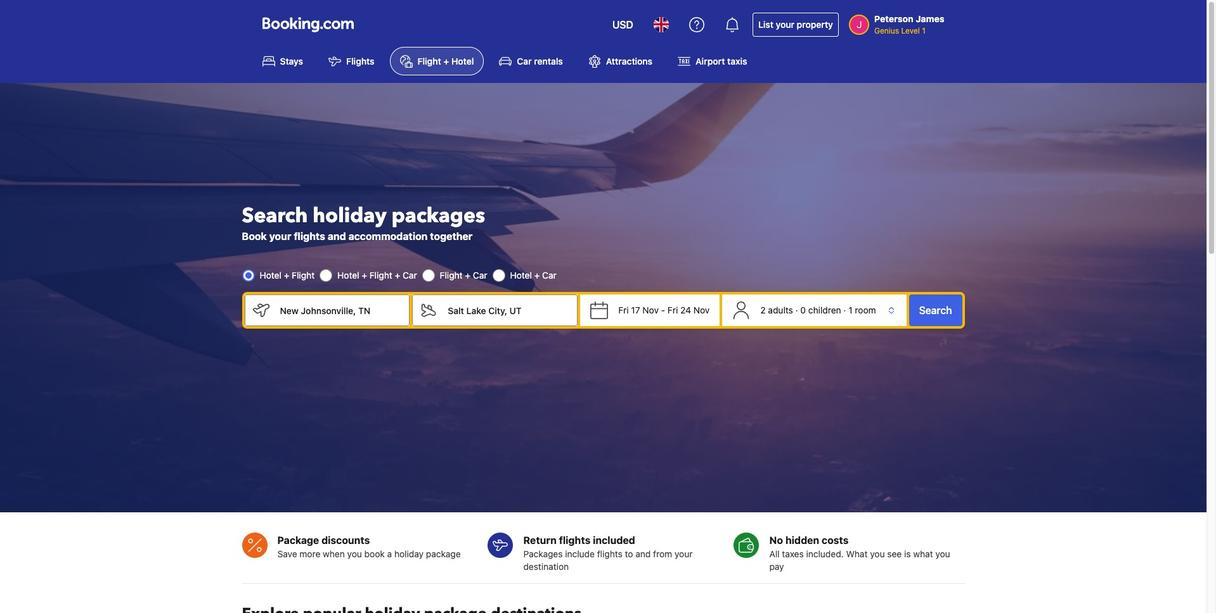 Task type: vqa. For each thing, say whether or not it's contained in the screenshot.
Seating Area
no



Task type: locate. For each thing, give the bounding box(es) containing it.
1 fri from the left
[[619, 305, 629, 316]]

you
[[347, 549, 362, 560], [870, 549, 885, 560], [936, 549, 950, 560]]

+ for hotel + flight + car
[[362, 270, 367, 281]]

2 horizontal spatial you
[[936, 549, 950, 560]]

hotel
[[451, 56, 474, 67], [260, 270, 282, 281], [337, 270, 359, 281], [510, 270, 532, 281]]

search inside button
[[919, 305, 952, 317]]

0 horizontal spatial ·
[[796, 305, 798, 316]]

flights up hotel + flight
[[294, 231, 325, 242]]

2 · from the left
[[844, 305, 846, 316]]

search holiday packages book your flights and accommodation together
[[242, 202, 485, 242]]

1 horizontal spatial flights
[[559, 535, 591, 547]]

all
[[770, 549, 780, 560]]

+ for flight + hotel
[[444, 56, 449, 67]]

fri left 17
[[619, 305, 629, 316]]

+
[[444, 56, 449, 67], [284, 270, 289, 281], [362, 270, 367, 281], [395, 270, 400, 281], [465, 270, 471, 281], [534, 270, 540, 281]]

1
[[922, 26, 926, 36], [849, 305, 853, 316]]

0 vertical spatial holiday
[[313, 202, 387, 230]]

hidden
[[786, 535, 819, 547]]

1 vertical spatial and
[[636, 549, 651, 560]]

1 vertical spatial holiday
[[394, 549, 424, 560]]

fri
[[619, 305, 629, 316], [668, 305, 678, 316]]

hotel + car
[[510, 270, 557, 281]]

you inside package discounts save more when you book a holiday package
[[347, 549, 362, 560]]

+ for flight + car
[[465, 270, 471, 281]]

car
[[517, 56, 532, 67], [403, 270, 417, 281], [473, 270, 487, 281], [542, 270, 557, 281]]

is
[[904, 549, 911, 560]]

flight + hotel link
[[390, 47, 484, 76]]

pay
[[770, 562, 784, 573]]

·
[[796, 305, 798, 316], [844, 305, 846, 316]]

0 horizontal spatial fri
[[619, 305, 629, 316]]

nov left -
[[643, 305, 659, 316]]

1 horizontal spatial fri
[[668, 305, 678, 316]]

search inside search holiday packages book your flights and accommodation together
[[242, 202, 308, 230]]

adults
[[768, 305, 793, 316]]

2 horizontal spatial your
[[776, 19, 795, 30]]

discounts
[[322, 535, 370, 547]]

2 vertical spatial flights
[[597, 549, 623, 560]]

2 horizontal spatial flights
[[597, 549, 623, 560]]

1 horizontal spatial and
[[636, 549, 651, 560]]

peterson james genius level 1
[[874, 13, 945, 36]]

room
[[855, 305, 876, 316]]

car rentals
[[517, 56, 563, 67]]

your right list
[[776, 19, 795, 30]]

costs
[[822, 535, 849, 547]]

flights
[[294, 231, 325, 242], [559, 535, 591, 547], [597, 549, 623, 560]]

you right what
[[936, 549, 950, 560]]

taxis
[[727, 56, 747, 67]]

0 horizontal spatial nov
[[643, 305, 659, 316]]

list
[[758, 19, 774, 30]]

your
[[776, 19, 795, 30], [269, 231, 291, 242], [675, 549, 693, 560]]

1 you from the left
[[347, 549, 362, 560]]

flights up include
[[559, 535, 591, 547]]

1 horizontal spatial 1
[[922, 26, 926, 36]]

1 horizontal spatial search
[[919, 305, 952, 317]]

your right "book"
[[269, 231, 291, 242]]

24
[[681, 305, 691, 316]]

flights for holiday
[[294, 231, 325, 242]]

1 left the room
[[849, 305, 853, 316]]

nov right "24"
[[694, 305, 710, 316]]

1 horizontal spatial nov
[[694, 305, 710, 316]]

flight
[[418, 56, 441, 67], [292, 270, 315, 281], [370, 270, 392, 281], [440, 270, 463, 281]]

included.
[[806, 549, 844, 560]]

fri 17 nov - fri 24 nov
[[619, 305, 710, 316]]

flights down 'included'
[[597, 549, 623, 560]]

2 vertical spatial your
[[675, 549, 693, 560]]

0 vertical spatial 1
[[922, 26, 926, 36]]

1 horizontal spatial your
[[675, 549, 693, 560]]

0
[[801, 305, 806, 316]]

accommodation
[[349, 231, 428, 242]]

1 vertical spatial search
[[919, 305, 952, 317]]

0 horizontal spatial you
[[347, 549, 362, 560]]

airport taxis
[[696, 56, 747, 67]]

a
[[387, 549, 392, 560]]

and left accommodation
[[328, 231, 346, 242]]

0 horizontal spatial flights
[[294, 231, 325, 242]]

+ for hotel + car
[[534, 270, 540, 281]]

1 vertical spatial 1
[[849, 305, 853, 316]]

return
[[524, 535, 557, 547]]

fri right -
[[668, 305, 678, 316]]

Where from? field
[[270, 295, 410, 327]]

0 vertical spatial and
[[328, 231, 346, 242]]

0 vertical spatial flights
[[294, 231, 325, 242]]

rentals
[[534, 56, 563, 67]]

0 horizontal spatial holiday
[[313, 202, 387, 230]]

what
[[846, 549, 868, 560]]

1 horizontal spatial you
[[870, 549, 885, 560]]

2 adults · 0 children · 1 room
[[761, 305, 876, 316]]

attractions
[[606, 56, 653, 67]]

holiday up accommodation
[[313, 202, 387, 230]]

Where to? field
[[438, 295, 578, 327]]

you left see
[[870, 549, 885, 560]]

2 you from the left
[[870, 549, 885, 560]]

hotel for hotel + car
[[510, 270, 532, 281]]

and right to
[[636, 549, 651, 560]]

nov
[[643, 305, 659, 316], [694, 305, 710, 316]]

1 horizontal spatial ·
[[844, 305, 846, 316]]

search button
[[909, 295, 962, 327]]

usd button
[[605, 10, 641, 40]]

flights link
[[318, 47, 385, 76]]

-
[[661, 305, 665, 316]]

packages
[[524, 549, 563, 560]]

0 vertical spatial search
[[242, 202, 308, 230]]

flight + hotel
[[418, 56, 474, 67]]

0 horizontal spatial your
[[269, 231, 291, 242]]

0 horizontal spatial search
[[242, 202, 308, 230]]

attractions link
[[578, 47, 663, 76]]

and inside search holiday packages book your flights and accommodation together
[[328, 231, 346, 242]]

list your property
[[758, 19, 833, 30]]

holiday right a
[[394, 549, 424, 560]]

you down the discounts
[[347, 549, 362, 560]]

· left 0
[[796, 305, 798, 316]]

and
[[328, 231, 346, 242], [636, 549, 651, 560]]

hotel for hotel + flight
[[260, 270, 282, 281]]

1 vertical spatial flights
[[559, 535, 591, 547]]

search
[[242, 202, 308, 230], [919, 305, 952, 317]]

see
[[887, 549, 902, 560]]

usd
[[612, 19, 634, 30]]

holiday
[[313, 202, 387, 230], [394, 549, 424, 560]]

0 horizontal spatial 1
[[849, 305, 853, 316]]

0 horizontal spatial and
[[328, 231, 346, 242]]

airport
[[696, 56, 725, 67]]

flight + car
[[440, 270, 487, 281]]

list your property link
[[753, 13, 839, 37]]

booking.com online hotel reservations image
[[262, 17, 354, 32]]

your right 'from'
[[675, 549, 693, 560]]

package
[[426, 549, 461, 560]]

1 right 'level'
[[922, 26, 926, 36]]

flights inside search holiday packages book your flights and accommodation together
[[294, 231, 325, 242]]

destination
[[524, 562, 569, 573]]

1 horizontal spatial holiday
[[394, 549, 424, 560]]

· right children
[[844, 305, 846, 316]]

level
[[901, 26, 920, 36]]

1 vertical spatial your
[[269, 231, 291, 242]]



Task type: describe. For each thing, give the bounding box(es) containing it.
holiday inside package discounts save more when you book a holiday package
[[394, 549, 424, 560]]

when
[[323, 549, 345, 560]]

flights for flights
[[597, 549, 623, 560]]

to
[[625, 549, 633, 560]]

book
[[242, 231, 267, 242]]

search for search holiday packages book your flights and accommodation together
[[242, 202, 308, 230]]

holiday inside search holiday packages book your flights and accommodation together
[[313, 202, 387, 230]]

2 nov from the left
[[694, 305, 710, 316]]

taxes
[[782, 549, 804, 560]]

+ for hotel + flight
[[284, 270, 289, 281]]

0 vertical spatial your
[[776, 19, 795, 30]]

2 fri from the left
[[668, 305, 678, 316]]

from
[[653, 549, 672, 560]]

stays link
[[252, 47, 313, 76]]

more
[[300, 549, 320, 560]]

car rentals link
[[489, 47, 573, 76]]

what
[[913, 549, 933, 560]]

book
[[364, 549, 385, 560]]

include
[[565, 549, 595, 560]]

no hidden costs all taxes included. what you see is what you pay
[[770, 535, 950, 573]]

save
[[277, 549, 297, 560]]

return flights included packages include flights to and from your destination
[[524, 535, 693, 573]]

and inside return flights included packages include flights to and from your destination
[[636, 549, 651, 560]]

flights
[[346, 56, 375, 67]]

together
[[430, 231, 473, 242]]

airport taxis link
[[668, 47, 757, 76]]

genius
[[874, 26, 899, 36]]

packages
[[392, 202, 485, 230]]

your inside search holiday packages book your flights and accommodation together
[[269, 231, 291, 242]]

no
[[770, 535, 783, 547]]

peterson
[[874, 13, 914, 24]]

3 you from the left
[[936, 549, 950, 560]]

your inside return flights included packages include flights to and from your destination
[[675, 549, 693, 560]]

james
[[916, 13, 945, 24]]

package
[[277, 535, 319, 547]]

included
[[593, 535, 635, 547]]

children
[[809, 305, 841, 316]]

package discounts save more when you book a holiday package
[[277, 535, 461, 560]]

2
[[761, 305, 766, 316]]

1 inside peterson james genius level 1
[[922, 26, 926, 36]]

17
[[631, 305, 640, 316]]

hotel for hotel + flight + car
[[337, 270, 359, 281]]

1 nov from the left
[[643, 305, 659, 316]]

search for search
[[919, 305, 952, 317]]

hotel + flight + car
[[337, 270, 417, 281]]

stays
[[280, 56, 303, 67]]

1 · from the left
[[796, 305, 798, 316]]

hotel + flight
[[260, 270, 315, 281]]

property
[[797, 19, 833, 30]]



